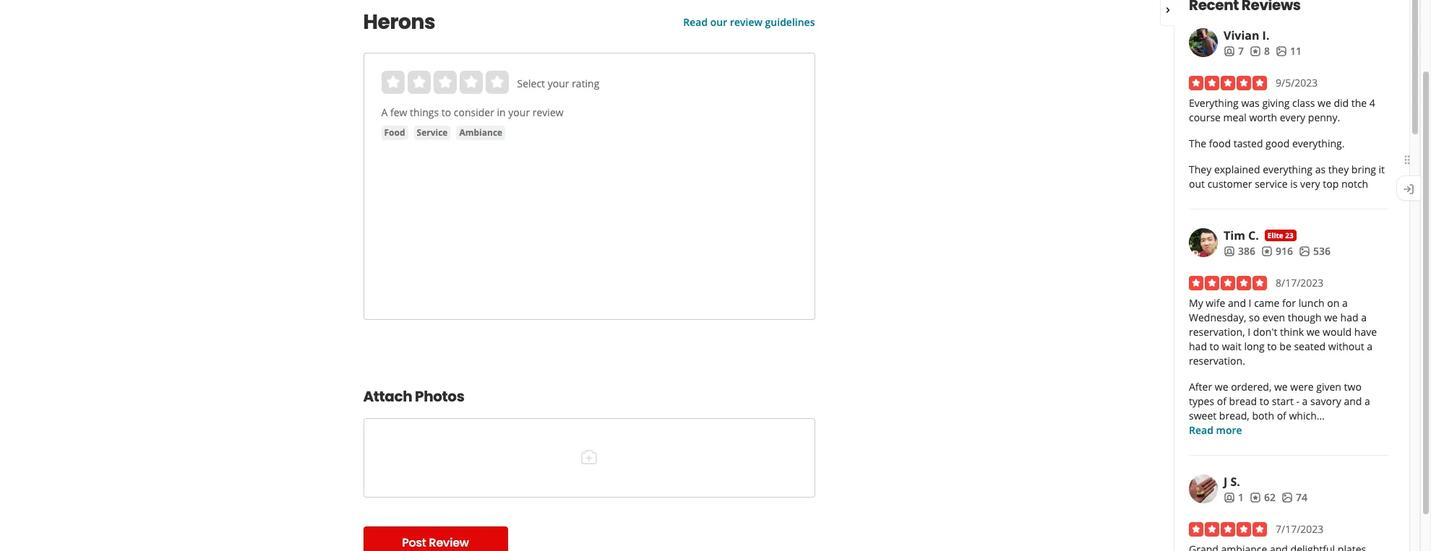 Task type: vqa. For each thing, say whether or not it's contained in the screenshot.
Shaved
no



Task type: locate. For each thing, give the bounding box(es) containing it.
have
[[1354, 325, 1377, 339]]

0 horizontal spatial of
[[1217, 395, 1227, 408]]

class
[[1292, 96, 1315, 110]]

3 5 star rating image from the top
[[1189, 523, 1267, 537]]

0 vertical spatial 16 friends v2 image
[[1224, 45, 1235, 57]]

2 vertical spatial photos element
[[1282, 491, 1308, 505]]

1 vertical spatial and
[[1344, 395, 1362, 408]]

herons
[[363, 8, 435, 36]]

7
[[1238, 44, 1244, 58]]

reviews element for i.
[[1250, 44, 1270, 59]]

we up seated
[[1307, 325, 1320, 339]]

reviews element right 1
[[1250, 491, 1276, 505]]

to
[[441, 106, 451, 119], [1210, 340, 1219, 353], [1267, 340, 1277, 353], [1260, 395, 1269, 408]]

0 vertical spatial had
[[1340, 311, 1359, 325]]

16 photos v2 image left 74 on the right bottom of the page
[[1282, 492, 1293, 504]]

elite 23 link
[[1265, 230, 1297, 241]]

friends element down vivian
[[1224, 44, 1244, 59]]

16 friends v2 image
[[1224, 492, 1235, 504]]

of down the start
[[1277, 409, 1286, 423]]

0 vertical spatial of
[[1217, 395, 1227, 408]]

read down the "sweet"
[[1189, 424, 1213, 437]]

your left rating
[[548, 77, 569, 90]]

16 photos v2 image left 536
[[1299, 246, 1310, 257]]

on
[[1327, 296, 1340, 310]]

review
[[730, 15, 762, 29], [533, 106, 564, 119]]

photos element containing 74
[[1282, 491, 1308, 505]]

0 vertical spatial 16 review v2 image
[[1261, 246, 1273, 257]]

1 horizontal spatial your
[[548, 77, 569, 90]]

your right in
[[508, 106, 530, 119]]

select
[[517, 77, 545, 90]]

0 vertical spatial 16 photos v2 image
[[1276, 45, 1287, 57]]

0 horizontal spatial and
[[1228, 296, 1246, 310]]

both
[[1252, 409, 1274, 423]]

good
[[1266, 137, 1290, 150]]

post review button
[[363, 527, 508, 551]]

reviews element down 'i.'
[[1250, 44, 1270, 59]]

friends element down tim c.
[[1224, 244, 1255, 259]]

attach photos image
[[580, 449, 598, 466]]

2 vertical spatial 16 photos v2 image
[[1282, 492, 1293, 504]]

a right "-"
[[1302, 395, 1308, 408]]

3 friends element from the top
[[1224, 491, 1244, 505]]

savory
[[1310, 395, 1341, 408]]

reviews element down elite
[[1261, 244, 1293, 259]]

5 star rating image up everything
[[1189, 76, 1267, 90]]

0 vertical spatial friends element
[[1224, 44, 1244, 59]]

we
[[1318, 96, 1331, 110], [1324, 311, 1338, 325], [1307, 325, 1320, 339], [1215, 380, 1228, 394], [1274, 380, 1288, 394]]

2 vertical spatial 5 star rating image
[[1189, 523, 1267, 537]]

16 friends v2 image
[[1224, 45, 1235, 57], [1224, 246, 1235, 257]]

i
[[1249, 296, 1252, 310], [1248, 325, 1251, 339]]

photos element containing 536
[[1299, 244, 1331, 259]]

elite
[[1268, 231, 1283, 241]]

bread
[[1229, 395, 1257, 408]]

reviews element containing 8
[[1250, 44, 1270, 59]]

1 vertical spatial friends element
[[1224, 244, 1255, 259]]

every
[[1280, 111, 1305, 124]]

everything
[[1189, 96, 1239, 110]]

they explained everything as they bring it out customer service is very top notch
[[1189, 163, 1385, 191]]

start
[[1272, 395, 1294, 408]]

bring
[[1352, 163, 1376, 176]]

we inside everything was giving class we did the 4 course meal worth every penny.
[[1318, 96, 1331, 110]]

16 photos v2 image for i.
[[1276, 45, 1287, 57]]

0 vertical spatial i
[[1249, 296, 1252, 310]]

elite 23
[[1268, 231, 1294, 241]]

16 review v2 image
[[1261, 246, 1273, 257], [1250, 492, 1261, 504]]

your
[[548, 77, 569, 90], [508, 106, 530, 119]]

had down reservation,
[[1189, 340, 1207, 353]]

my wife and i came for lunch on a wednesday, so even though we had a reservation, i don't think we would have had to wait long to be seated without a reservation.
[[1189, 296, 1377, 368]]

post review
[[402, 535, 469, 551]]

16 review v2 image left 62
[[1250, 492, 1261, 504]]

photos element right 8
[[1276, 44, 1302, 59]]

we up penny.
[[1318, 96, 1331, 110]]

16 review v2 image
[[1250, 45, 1261, 57]]

16 review v2 image left the 916
[[1261, 246, 1273, 257]]

916
[[1276, 244, 1293, 258]]

0 vertical spatial reviews element
[[1250, 44, 1270, 59]]

0 vertical spatial and
[[1228, 296, 1246, 310]]

reviews element
[[1250, 44, 1270, 59], [1261, 244, 1293, 259], [1250, 491, 1276, 505]]

1 vertical spatial read
[[1189, 424, 1213, 437]]

s.
[[1231, 474, 1240, 490]]

of up bread,
[[1217, 395, 1227, 408]]

top
[[1323, 177, 1339, 191]]

1 horizontal spatial of
[[1277, 409, 1286, 423]]

7/17/2023
[[1276, 523, 1324, 536]]

1 16 friends v2 image from the top
[[1224, 45, 1235, 57]]

0 vertical spatial read
[[683, 15, 708, 29]]

think
[[1280, 325, 1304, 339]]

1 horizontal spatial had
[[1340, 311, 1359, 325]]

2 vertical spatial reviews element
[[1250, 491, 1276, 505]]

even
[[1263, 311, 1285, 325]]

read inside 'dropdown button'
[[1189, 424, 1213, 437]]

1 horizontal spatial and
[[1344, 395, 1362, 408]]

a
[[1342, 296, 1348, 310], [1361, 311, 1367, 325], [1367, 340, 1373, 353], [1302, 395, 1308, 408], [1365, 395, 1370, 408]]

read for read our review guidelines
[[683, 15, 708, 29]]

review down select your rating
[[533, 106, 564, 119]]

tasted
[[1234, 137, 1263, 150]]

16 photos v2 image left 11
[[1276, 45, 1287, 57]]

reviews element containing 916
[[1261, 244, 1293, 259]]

read our review guidelines
[[683, 15, 815, 29]]

it
[[1379, 163, 1385, 176]]

friends element
[[1224, 44, 1244, 59], [1224, 244, 1255, 259], [1224, 491, 1244, 505]]

review right our
[[730, 15, 762, 29]]

reviews element containing 62
[[1250, 491, 1276, 505]]

photos
[[415, 387, 464, 407]]

0 vertical spatial your
[[548, 77, 569, 90]]

a down have
[[1367, 340, 1373, 353]]

1 vertical spatial 16 friends v2 image
[[1224, 246, 1235, 257]]

wednesday,
[[1189, 311, 1246, 325]]

1 vertical spatial 5 star rating image
[[1189, 276, 1267, 291]]

photos element containing 11
[[1276, 44, 1302, 59]]

1 friends element from the top
[[1224, 44, 1244, 59]]

i up long
[[1248, 325, 1251, 339]]

after we ordered, we were given two types of bread to start - a savory and a sweet bread, both of which…
[[1189, 380, 1370, 423]]

1 vertical spatial 16 photos v2 image
[[1299, 246, 1310, 257]]

food
[[1209, 137, 1231, 150]]

attach
[[363, 387, 412, 407]]

food
[[384, 126, 405, 139]]

1 vertical spatial had
[[1189, 340, 1207, 353]]

i up so
[[1249, 296, 1252, 310]]

1 vertical spatial reviews element
[[1261, 244, 1293, 259]]

None radio
[[381, 71, 404, 94], [407, 71, 430, 94], [433, 71, 456, 94], [485, 71, 508, 94], [381, 71, 404, 94], [407, 71, 430, 94], [433, 71, 456, 94], [485, 71, 508, 94]]

close sidebar icon image
[[1162, 4, 1174, 16], [1162, 4, 1174, 16]]

5 star rating image
[[1189, 76, 1267, 90], [1189, 276, 1267, 291], [1189, 523, 1267, 537]]

16 friends v2 image down "tim"
[[1224, 246, 1235, 257]]

0 vertical spatial 5 star rating image
[[1189, 76, 1267, 90]]

though
[[1288, 311, 1322, 325]]

wife
[[1206, 296, 1225, 310]]

0 horizontal spatial had
[[1189, 340, 1207, 353]]

be
[[1280, 340, 1291, 353]]

4
[[1370, 96, 1375, 110]]

to up both
[[1260, 395, 1269, 408]]

2 vertical spatial friends element
[[1224, 491, 1244, 505]]

photos element right 62
[[1282, 491, 1308, 505]]

was
[[1241, 96, 1260, 110]]

23
[[1285, 231, 1294, 241]]

photos element right the 916
[[1299, 244, 1331, 259]]

None radio
[[459, 71, 482, 94]]

notch
[[1341, 177, 1368, 191]]

0 horizontal spatial your
[[508, 106, 530, 119]]

0 horizontal spatial read
[[683, 15, 708, 29]]

had up would
[[1340, 311, 1359, 325]]

photos element for j s.
[[1282, 491, 1308, 505]]

types
[[1189, 395, 1214, 408]]

after
[[1189, 380, 1212, 394]]

0 vertical spatial photos element
[[1276, 44, 1302, 59]]

photo of tim c. image
[[1189, 228, 1218, 257]]

herons link
[[363, 8, 649, 36]]

16 photos v2 image
[[1276, 45, 1287, 57], [1299, 246, 1310, 257], [1282, 492, 1293, 504]]

j s.
[[1224, 474, 1240, 490]]

1 vertical spatial photos element
[[1299, 244, 1331, 259]]

customer
[[1208, 177, 1252, 191]]

friends element for vivian i.
[[1224, 44, 1244, 59]]

1 horizontal spatial read
[[1189, 424, 1213, 437]]

friends element containing 1
[[1224, 491, 1244, 505]]

a right on
[[1342, 296, 1348, 310]]

5 star rating image up the wife
[[1189, 276, 1267, 291]]

and down two
[[1344, 395, 1362, 408]]

a
[[381, 106, 388, 119]]

course
[[1189, 111, 1221, 124]]

ambiance
[[459, 126, 502, 139]]

2 friends element from the top
[[1224, 244, 1255, 259]]

photo of j s. image
[[1189, 475, 1218, 504]]

friends element containing 7
[[1224, 44, 1244, 59]]

5 star rating image down 16 friends v2 image on the right
[[1189, 523, 1267, 537]]

were
[[1290, 380, 1314, 394]]

1 vertical spatial 16 review v2 image
[[1250, 492, 1261, 504]]

and right the wife
[[1228, 296, 1246, 310]]

16 photos v2 image for s.
[[1282, 492, 1293, 504]]

more
[[1216, 424, 1242, 437]]

1 horizontal spatial review
[[730, 15, 762, 29]]

16 friends v2 image left 7
[[1224, 45, 1235, 57]]

read left our
[[683, 15, 708, 29]]

did
[[1334, 96, 1349, 110]]

photos element
[[1276, 44, 1302, 59], [1299, 244, 1331, 259], [1282, 491, 1308, 505]]

1 5 star rating image from the top
[[1189, 76, 1267, 90]]

review
[[429, 535, 469, 551]]

friends element down s.
[[1224, 491, 1244, 505]]

rating
[[572, 77, 599, 90]]

1 vertical spatial review
[[533, 106, 564, 119]]

2 16 friends v2 image from the top
[[1224, 246, 1235, 257]]

a right savory
[[1365, 395, 1370, 408]]

everything was giving class we did the 4 course meal worth every penny.
[[1189, 96, 1375, 124]]

consider
[[454, 106, 494, 119]]

lunch
[[1299, 296, 1325, 310]]



Task type: describe. For each thing, give the bounding box(es) containing it.
friends element containing 386
[[1224, 244, 1255, 259]]

explained
[[1214, 163, 1260, 176]]

friends element for j s.
[[1224, 491, 1244, 505]]

the
[[1351, 96, 1367, 110]]

our
[[710, 15, 727, 29]]

a up have
[[1361, 311, 1367, 325]]

everything.
[[1292, 137, 1345, 150]]

a few things to consider in your review
[[381, 106, 564, 119]]

to inside after we ordered, we were given two types of bread to start - a savory and a sweet bread, both of which…
[[1260, 395, 1269, 408]]

vivian
[[1224, 27, 1259, 43]]

service
[[1255, 177, 1288, 191]]

came
[[1254, 296, 1280, 310]]

5 star rating image for vivian
[[1189, 76, 1267, 90]]

ordered,
[[1231, 380, 1272, 394]]

sweet
[[1189, 409, 1217, 423]]

rating element
[[381, 71, 508, 94]]

the food tasted good everything.
[[1189, 137, 1345, 150]]

in
[[497, 106, 506, 119]]

they
[[1189, 163, 1212, 176]]

1 vertical spatial of
[[1277, 409, 1286, 423]]

guidelines
[[765, 15, 815, 29]]

536
[[1313, 244, 1331, 258]]

16 friends v2 image for 7
[[1224, 45, 1235, 57]]

0 vertical spatial review
[[730, 15, 762, 29]]

for
[[1282, 296, 1296, 310]]

to right things
[[441, 106, 451, 119]]

read for read more
[[1189, 424, 1213, 437]]

we up the start
[[1274, 380, 1288, 394]]

to left be
[[1267, 340, 1277, 353]]

8
[[1264, 44, 1270, 58]]

without
[[1328, 340, 1364, 353]]

as
[[1315, 163, 1326, 176]]

the
[[1189, 137, 1206, 150]]

worth
[[1249, 111, 1277, 124]]

seated
[[1294, 340, 1326, 353]]

0 horizontal spatial review
[[533, 106, 564, 119]]

photos element for vivian i.
[[1276, 44, 1302, 59]]

and inside my wife and i came for lunch on a wednesday, so even though we had a reservation, i don't think we would have had to wait long to be seated without a reservation.
[[1228, 296, 1246, 310]]

read more
[[1189, 424, 1242, 437]]

1
[[1238, 491, 1244, 505]]

bread,
[[1219, 409, 1250, 423]]

reservation,
[[1189, 325, 1245, 339]]

16 review v2 image for 916
[[1261, 246, 1273, 257]]

things
[[410, 106, 439, 119]]

is
[[1290, 177, 1298, 191]]

penny.
[[1308, 111, 1340, 124]]

wait
[[1222, 340, 1242, 353]]

we right after
[[1215, 380, 1228, 394]]

j
[[1224, 474, 1228, 490]]

1 vertical spatial i
[[1248, 325, 1251, 339]]

9/5/2023
[[1276, 76, 1318, 90]]

5 star rating image for j
[[1189, 523, 1267, 537]]

386
[[1238, 244, 1255, 258]]

c.
[[1248, 228, 1259, 244]]

select your rating
[[517, 77, 599, 90]]

they
[[1328, 163, 1349, 176]]

out
[[1189, 177, 1205, 191]]

given
[[1316, 380, 1341, 394]]

read more button
[[1189, 424, 1242, 438]]

post
[[402, 535, 426, 551]]

8/17/2023
[[1276, 276, 1324, 290]]

my
[[1189, 296, 1203, 310]]

to down reservation,
[[1210, 340, 1219, 353]]

-
[[1296, 395, 1300, 408]]

16 friends v2 image for 386
[[1224, 246, 1235, 257]]

few
[[390, 106, 407, 119]]

62
[[1264, 491, 1276, 505]]

74
[[1296, 491, 1308, 505]]

which…
[[1289, 409, 1325, 423]]

tim
[[1224, 228, 1245, 244]]

and inside after we ordered, we were given two types of bread to start - a savory and a sweet bread, both of which…
[[1344, 395, 1362, 408]]

attach photos
[[363, 387, 464, 407]]

reviews element for s.
[[1250, 491, 1276, 505]]

very
[[1300, 177, 1320, 191]]

1 vertical spatial your
[[508, 106, 530, 119]]

photo of vivian i. image
[[1189, 28, 1218, 57]]

tim c.
[[1224, 228, 1259, 244]]

11
[[1290, 44, 1302, 58]]

vivian i.
[[1224, 27, 1270, 43]]

long
[[1244, 340, 1265, 353]]

giving
[[1262, 96, 1290, 110]]

service
[[417, 126, 448, 139]]

we down on
[[1324, 311, 1338, 325]]

2 5 star rating image from the top
[[1189, 276, 1267, 291]]

don't
[[1253, 325, 1277, 339]]

reservation.
[[1189, 354, 1245, 368]]

16 review v2 image for 62
[[1250, 492, 1261, 504]]



